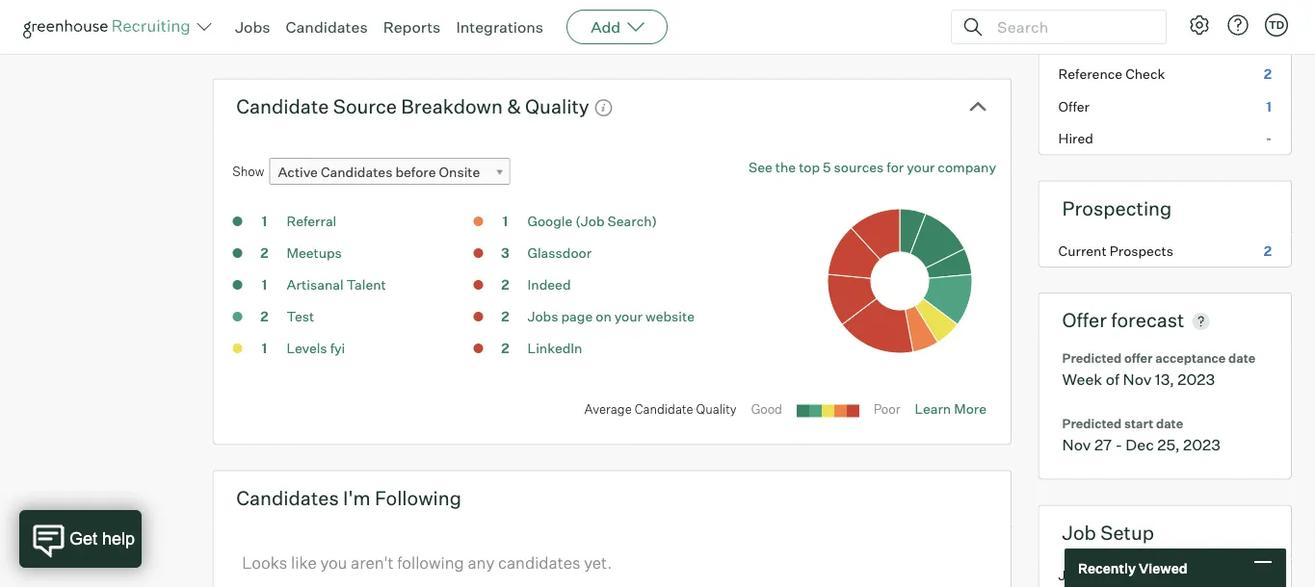 Task type: locate. For each thing, give the bounding box(es) containing it.
0 horizontal spatial onsite
[[439, 164, 480, 181]]

offer up the week
[[1063, 309, 1107, 333]]

1 link for google (job search)
[[486, 212, 525, 234]]

meetups link
[[287, 245, 342, 262]]

candidate
[[236, 94, 329, 118], [635, 402, 694, 418]]

1 link left "referral"
[[245, 212, 284, 234]]

predicted inside predicted offer acceptance date week of nov 13, 2023
[[1063, 351, 1122, 366]]

0 horizontal spatial quality
[[525, 94, 590, 118]]

breakdown
[[401, 94, 503, 118]]

on
[[596, 309, 612, 325]]

acceptance
[[1156, 351, 1226, 366]]

jobs
[[235, 17, 270, 37], [528, 309, 559, 325]]

for
[[887, 159, 904, 176]]

2023 right "25,"
[[1184, 435, 1221, 455]]

offer down reference
[[1059, 98, 1090, 115]]

1 vertical spatial predicted
[[1063, 416, 1122, 432]]

job up job info
[[1063, 521, 1097, 545]]

1 horizontal spatial onsite
[[1059, 1, 1100, 18]]

0 horizontal spatial your
[[615, 309, 643, 325]]

1 vertical spatial date
[[1157, 416, 1184, 432]]

onsite up "debrief"
[[1059, 1, 1100, 18]]

job left info
[[1059, 567, 1083, 584]]

1 link for levels fyi
[[245, 339, 284, 362]]

job info link
[[1040, 560, 1292, 588]]

2 link for linkedin
[[486, 339, 525, 362]]

candidate right average
[[635, 402, 694, 418]]

candidates for candidates i'm following
[[236, 486, 339, 511]]

1 vertical spatial job
[[1059, 567, 1083, 584]]

predicted up the week
[[1063, 351, 1122, 366]]

1 left artisanal
[[262, 277, 267, 294]]

nov left 27
[[1063, 435, 1092, 455]]

1 vertical spatial onsite
[[439, 164, 480, 181]]

0 vertical spatial job
[[1063, 521, 1097, 545]]

add button
[[567, 10, 668, 44]]

jobs for jobs
[[235, 17, 270, 37]]

27
[[1095, 435, 1113, 455]]

indeed link
[[528, 277, 571, 294]]

0 vertical spatial 2023
[[1178, 370, 1216, 390]]

2023
[[1178, 370, 1216, 390], [1184, 435, 1221, 455]]

1 vertical spatial jobs
[[528, 309, 559, 325]]

1 down td button
[[1267, 98, 1272, 115]]

candidates right active
[[321, 164, 393, 181]]

reference
[[1059, 66, 1123, 83]]

1 up td
[[1267, 1, 1272, 18]]

2023 inside predicted offer acceptance date week of nov 13, 2023
[[1178, 370, 1216, 390]]

date up "25,"
[[1157, 416, 1184, 432]]

poor
[[874, 402, 901, 418]]

2 vertical spatial candidates
[[236, 486, 339, 511]]

learn more
[[915, 401, 987, 418]]

predicted inside "predicted start date nov 27 - dec 25, 2023"
[[1063, 416, 1122, 432]]

2 predicted from the top
[[1063, 416, 1122, 432]]

1 left levels
[[262, 340, 267, 357]]

like
[[291, 553, 317, 573]]

nov inside predicted offer acceptance date week of nov 13, 2023
[[1123, 370, 1152, 390]]

good
[[751, 402, 783, 418]]

0 vertical spatial offer
[[1059, 98, 1090, 115]]

average
[[584, 402, 632, 418]]

more
[[954, 401, 987, 418]]

2023 for week of nov 13, 2023
[[1178, 370, 1216, 390]]

show
[[233, 164, 264, 179]]

artisanal talent
[[287, 277, 386, 294]]

0 horizontal spatial -
[[1116, 435, 1123, 455]]

0 horizontal spatial date
[[1157, 416, 1184, 432]]

job info
[[1059, 567, 1109, 584]]

your right on
[[615, 309, 643, 325]]

current
[[1059, 243, 1107, 259]]

start
[[1125, 416, 1154, 432]]

offer for offer
[[1059, 98, 1090, 115]]

0 vertical spatial candidate
[[236, 94, 329, 118]]

aren't
[[351, 553, 394, 573]]

reports
[[383, 17, 441, 37]]

offer
[[1059, 98, 1090, 115], [1063, 309, 1107, 333]]

jobs link
[[235, 17, 270, 37]]

0 vertical spatial nov
[[1123, 370, 1152, 390]]

0 vertical spatial candidates
[[286, 17, 368, 37]]

nov down offer
[[1123, 370, 1152, 390]]

0 vertical spatial your
[[907, 159, 935, 176]]

1 horizontal spatial -
[[1266, 130, 1272, 147]]

onsite
[[1059, 1, 1100, 18], [439, 164, 480, 181]]

quality right & on the left of page
[[525, 94, 590, 118]]

test
[[287, 309, 314, 325]]

onsite right the before
[[439, 164, 480, 181]]

1 link
[[245, 212, 284, 234], [486, 212, 525, 234], [245, 276, 284, 298], [245, 339, 284, 362]]

date
[[1229, 351, 1256, 366], [1157, 416, 1184, 432]]

learn more link
[[915, 401, 987, 418]]

1 link left levels
[[245, 339, 284, 362]]

candidate up active
[[236, 94, 329, 118]]

-
[[1266, 130, 1272, 147], [1116, 435, 1123, 455]]

0 vertical spatial onsite
[[1059, 1, 1100, 18]]

2 link
[[245, 244, 284, 266], [486, 276, 525, 298], [245, 308, 284, 330], [486, 308, 525, 330], [486, 339, 525, 362]]

current prospects
[[1059, 243, 1174, 259]]

i'm
[[343, 486, 371, 511]]

candidates right jobs link
[[286, 17, 368, 37]]

1 vertical spatial 2023
[[1184, 435, 1221, 455]]

quality
[[525, 94, 590, 118], [696, 402, 737, 418]]

1 link for artisanal talent
[[245, 276, 284, 298]]

any
[[468, 553, 495, 573]]

0 vertical spatial jobs
[[235, 17, 270, 37]]

5
[[823, 159, 831, 176]]

1 vertical spatial quality
[[696, 402, 737, 418]]

2023 down the acceptance on the bottom right of page
[[1178, 370, 1216, 390]]

0 vertical spatial predicted
[[1063, 351, 1122, 366]]

1 predicted from the top
[[1063, 351, 1122, 366]]

date inside "predicted start date nov 27 - dec 25, 2023"
[[1157, 416, 1184, 432]]

viewed
[[1139, 560, 1188, 577]]

see the top 5 sources for your company
[[749, 159, 997, 176]]

1 for artisanal talent
[[262, 277, 267, 294]]

1
[[1267, 1, 1272, 18], [1267, 98, 1272, 115], [262, 213, 267, 230], [503, 213, 508, 230], [262, 277, 267, 294], [262, 340, 267, 357]]

page
[[561, 309, 593, 325]]

13,
[[1155, 370, 1175, 390]]

1 link up 3
[[486, 212, 525, 234]]

nov inside "predicted start date nov 27 - dec 25, 2023"
[[1063, 435, 1092, 455]]

yet.
[[584, 553, 612, 573]]

1 vertical spatial nov
[[1063, 435, 1092, 455]]

predicted up 27
[[1063, 416, 1122, 432]]

1 link left artisanal
[[245, 276, 284, 298]]

0 vertical spatial -
[[1266, 130, 1272, 147]]

2 link for meetups
[[245, 244, 284, 266]]

nov
[[1123, 370, 1152, 390], [1063, 435, 1092, 455]]

candidates
[[286, 17, 368, 37], [321, 164, 393, 181], [236, 486, 339, 511]]

debrief
[[1059, 33, 1105, 50]]

1 horizontal spatial nov
[[1123, 370, 1152, 390]]

your right for
[[907, 159, 935, 176]]

1 horizontal spatial date
[[1229, 351, 1256, 366]]

1 up 3
[[503, 213, 508, 230]]

before
[[396, 164, 436, 181]]

1 vertical spatial offer
[[1063, 309, 1107, 333]]

top
[[799, 159, 820, 176]]

- link
[[1040, 123, 1292, 155]]

0 vertical spatial date
[[1229, 351, 1256, 366]]

3
[[501, 245, 510, 262]]

2023 inside "predicted start date nov 27 - dec 25, 2023"
[[1184, 435, 1221, 455]]

reference check
[[1059, 66, 1166, 83]]

job for job info
[[1059, 567, 1083, 584]]

jobs down indeed link in the left top of the page
[[528, 309, 559, 325]]

job
[[1063, 521, 1097, 545], [1059, 567, 1083, 584]]

0 vertical spatial quality
[[525, 94, 590, 118]]

glassdoor link
[[528, 245, 592, 262]]

2
[[1264, 33, 1272, 50], [1264, 66, 1272, 83], [1264, 243, 1272, 259], [260, 245, 269, 262], [501, 277, 509, 294], [260, 309, 269, 325], [501, 309, 509, 325], [501, 340, 509, 357]]

recently viewed
[[1079, 560, 1188, 577]]

recently
[[1079, 560, 1136, 577]]

0 horizontal spatial jobs
[[235, 17, 270, 37]]

greenhouse recruiting image
[[23, 15, 197, 39]]

predicted for 27
[[1063, 416, 1122, 432]]

jobs left candidates "link"
[[235, 17, 270, 37]]

1 horizontal spatial candidate
[[635, 402, 694, 418]]

candidates up like
[[236, 486, 339, 511]]

1 vertical spatial -
[[1116, 435, 1123, 455]]

1 horizontal spatial quality
[[696, 402, 737, 418]]

active candidates before onsite link
[[269, 158, 510, 186]]

artisanal
[[287, 277, 344, 294]]

0 horizontal spatial nov
[[1063, 435, 1092, 455]]

1 link for referral
[[245, 212, 284, 234]]

candidates link
[[286, 17, 368, 37]]

1 horizontal spatial jobs
[[528, 309, 559, 325]]

quality left good
[[696, 402, 737, 418]]

job for job setup
[[1063, 521, 1097, 545]]

linkedin
[[528, 340, 583, 357]]

1 left "referral"
[[262, 213, 267, 230]]

candidates for candidates "link"
[[286, 17, 368, 37]]

date right the acceptance on the bottom right of page
[[1229, 351, 1256, 366]]

2023 for nov 27 - dec 25, 2023
[[1184, 435, 1221, 455]]



Task type: vqa. For each thing, say whether or not it's contained in the screenshot.


Task type: describe. For each thing, give the bounding box(es) containing it.
dec
[[1126, 435, 1155, 455]]

website
[[646, 309, 695, 325]]

fyi
[[330, 340, 345, 357]]

2 link for jobs page on your website
[[486, 308, 525, 330]]

Search text field
[[993, 13, 1149, 41]]

1 vertical spatial candidates
[[321, 164, 393, 181]]

source
[[333, 94, 397, 118]]

info
[[1086, 567, 1109, 584]]

looks like you aren't following any candidates yet.
[[242, 553, 612, 573]]

levels fyi link
[[287, 340, 345, 357]]

predicted offer acceptance date week of nov 13, 2023
[[1063, 351, 1256, 390]]

predicted for week
[[1063, 351, 1122, 366]]

reports link
[[383, 17, 441, 37]]

&
[[507, 94, 521, 118]]

glassdoor
[[528, 245, 592, 262]]

company
[[938, 159, 997, 176]]

sources
[[834, 159, 884, 176]]

see the top 5 sources for your company link
[[749, 158, 997, 177]]

1 for referral
[[262, 213, 267, 230]]

td
[[1269, 18, 1285, 31]]

following
[[397, 553, 464, 573]]

25,
[[1158, 435, 1180, 455]]

jobs page on your website
[[528, 309, 695, 325]]

jobs for jobs page on your website
[[528, 309, 559, 325]]

week
[[1063, 370, 1103, 390]]

3 link
[[486, 244, 525, 266]]

see
[[749, 159, 773, 176]]

candidate source data is not real-time. data may take up to two days to reflect accurately. image
[[594, 98, 614, 118]]

- inside '-' link
[[1266, 130, 1272, 147]]

1 vertical spatial your
[[615, 309, 643, 325]]

1 horizontal spatial your
[[907, 159, 935, 176]]

learn
[[915, 401, 952, 418]]

2 link for indeed
[[486, 276, 525, 298]]

1 for google (job search)
[[503, 213, 508, 230]]

levels fyi
[[287, 340, 345, 357]]

jobs page on your website link
[[528, 309, 695, 325]]

prospects
[[1110, 243, 1174, 259]]

looks
[[242, 553, 288, 573]]

offer forecast
[[1063, 309, 1185, 333]]

levels
[[287, 340, 327, 357]]

job setup
[[1063, 521, 1155, 545]]

predicted start date nov 27 - dec 25, 2023
[[1063, 416, 1221, 455]]

offer
[[1125, 351, 1153, 366]]

1 vertical spatial candidate
[[635, 402, 694, 418]]

candidate source data is not real-time. data may take up to two days to reflect accurately. element
[[590, 89, 614, 123]]

0 horizontal spatial candidate
[[236, 94, 329, 118]]

average candidate quality
[[584, 402, 737, 418]]

integrations link
[[456, 17, 544, 37]]

referral
[[287, 213, 337, 230]]

offer for offer forecast
[[1063, 309, 1107, 333]]

date inside predicted offer acceptance date week of nov 13, 2023
[[1229, 351, 1256, 366]]

google (job search)
[[528, 213, 657, 230]]

candidates
[[498, 553, 581, 573]]

1 for levels fyi
[[262, 340, 267, 357]]

test link
[[287, 309, 314, 325]]

integrations
[[456, 17, 544, 37]]

active candidates before onsite
[[278, 164, 480, 181]]

candidates i'm following
[[236, 486, 462, 511]]

talent
[[347, 277, 386, 294]]

check
[[1126, 66, 1166, 83]]

candidate source breakdown & quality
[[236, 94, 590, 118]]

td button
[[1266, 13, 1289, 37]]

setup
[[1101, 521, 1155, 545]]

referral link
[[287, 213, 337, 230]]

configure image
[[1188, 13, 1212, 37]]

indeed
[[528, 277, 571, 294]]

of
[[1106, 370, 1120, 390]]

you
[[320, 553, 347, 573]]

artisanal talent link
[[287, 277, 386, 294]]

following
[[375, 486, 462, 511]]

forecast
[[1112, 309, 1185, 333]]

active
[[278, 164, 318, 181]]

- inside "predicted start date nov 27 - dec 25, 2023"
[[1116, 435, 1123, 455]]

2 link for test
[[245, 308, 284, 330]]

add
[[591, 17, 621, 37]]

td button
[[1262, 10, 1293, 40]]

meetups
[[287, 245, 342, 262]]



